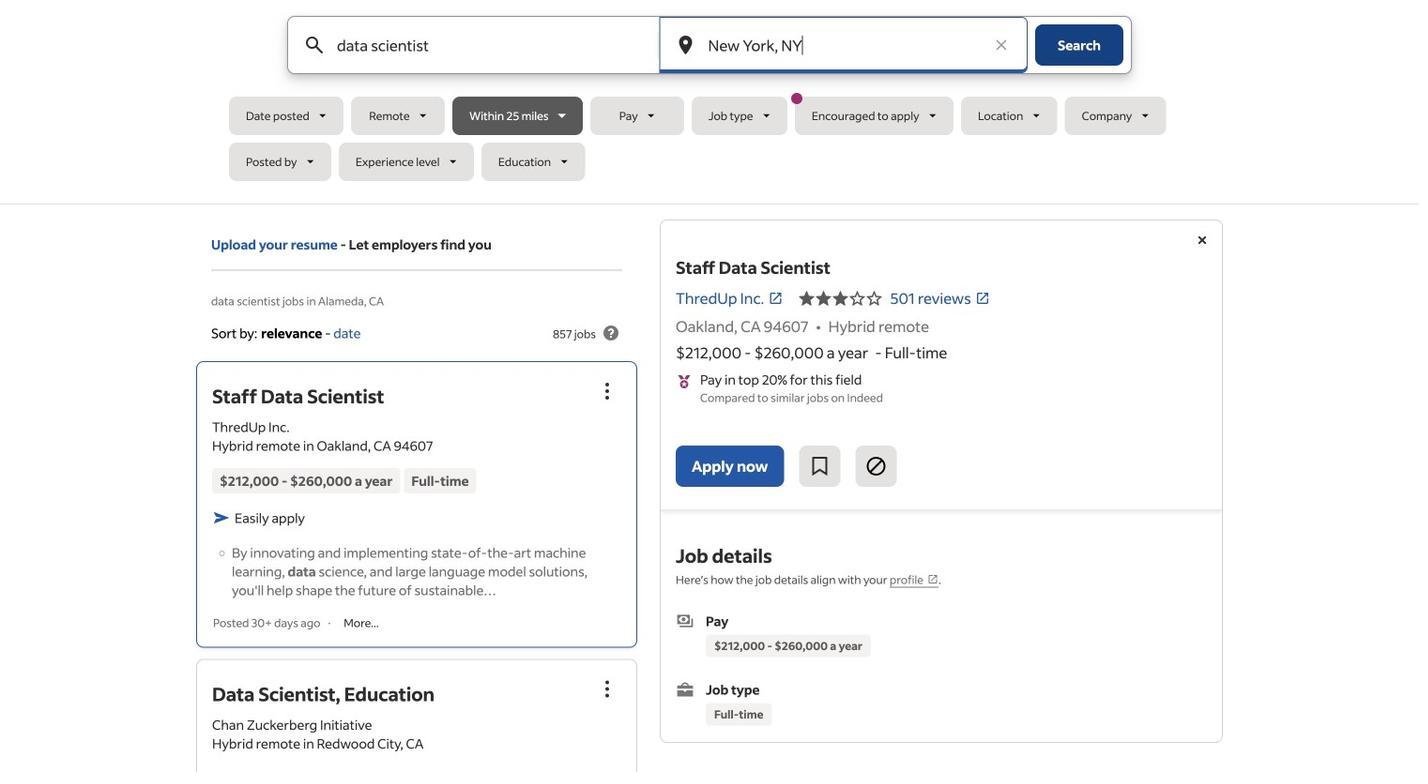 Task type: locate. For each thing, give the bounding box(es) containing it.
job actions for data scientist, education is collapsed image
[[596, 678, 619, 701]]

3 out of 5 stars image
[[798, 287, 883, 310]]

None search field
[[229, 16, 1190, 189]]

Edit location text field
[[704, 17, 983, 73]]

thredup inc. (opens in a new tab) image
[[768, 291, 783, 306]]

not interested image
[[865, 455, 887, 478]]

clear location input image
[[992, 36, 1011, 54]]



Task type: describe. For each thing, give the bounding box(es) containing it.
job actions for staff data scientist is collapsed image
[[596, 380, 619, 402]]

help icon image
[[600, 322, 622, 344]]

job preferences (opens in a new window) image
[[927, 574, 939, 585]]

close job details image
[[1191, 229, 1214, 252]]

3 out of 5 stars. link to 501 reviews company ratings (opens in a new tab) image
[[975, 291, 990, 306]]

save this job image
[[809, 455, 831, 478]]

search: Job title, keywords, or company text field
[[333, 17, 627, 73]]



Task type: vqa. For each thing, say whether or not it's contained in the screenshot.
Technical expertise in machine learning, statistical analysis and
no



